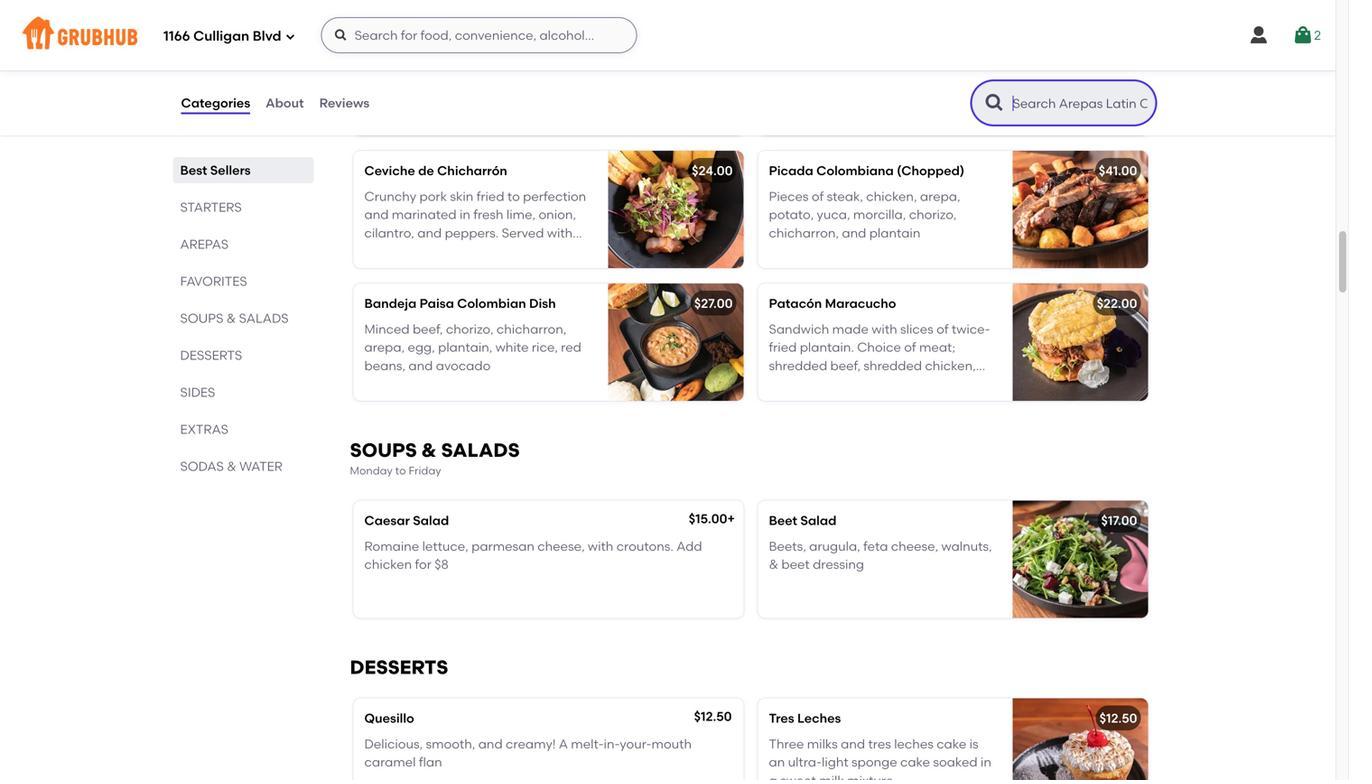 Task type: describe. For each thing, give the bounding box(es) containing it.
to for salads
[[395, 465, 406, 478]]

three milks and tres leches cake is an ultra-light sponge cake soaked in a sweet milk mixture
[[769, 737, 992, 781]]

romaine
[[365, 539, 419, 554]]

asado negro
[[365, 30, 446, 46]]

1 svg image from the left
[[1249, 24, 1271, 46]]

and inside pieces of steak, chicken, arepa, potato, yuca, morcilla, chorizo, chicharron, and plantain
[[842, 225, 867, 241]]

french
[[950, 78, 989, 93]]

cooked
[[531, 56, 577, 71]]

arugula,
[[810, 539, 861, 554]]

steak,
[[827, 189, 864, 204]]

(chopped)
[[897, 163, 965, 179]]

and down the marinated
[[418, 225, 442, 241]]

lettuce,
[[422, 539, 469, 554]]

with down round
[[464, 74, 489, 90]]

extras tab
[[180, 420, 307, 439]]

Search for food, convenience, alcohol... search field
[[321, 17, 638, 53]]

milks
[[808, 737, 838, 752]]

pork
[[420, 189, 447, 204]]

round
[[458, 56, 495, 71]]

morcilla,
[[854, 207, 907, 222]]

best sellers tab
[[180, 161, 307, 180]]

arepa, for minced beef, chorizo, chicharron, arepa, egg, plantain, white rice, red beans, and avocado
[[365, 340, 405, 355]]

quesillo
[[365, 711, 415, 726]]

fresh
[[474, 207, 504, 222]]

1 vertical spatial fried
[[453, 244, 481, 259]]

beets, arugula, feta cheese,  walnuts, & beet dressing
[[769, 539, 993, 572]]

picada colombiana (chopped)
[[769, 163, 965, 179]]

plantain,
[[438, 340, 493, 355]]

and inside marinated eye-round beef, cooked with raw brown sugar, and wine sauce with mashed potatoes
[[365, 74, 389, 90]]

milk
[[820, 773, 845, 781]]

green inside salted rice, chicken, beef, shrimp and green onion. served with french fries
[[797, 78, 832, 93]]

eye-
[[431, 56, 458, 71]]

patacón
[[769, 296, 822, 311]]

cilantro,
[[365, 225, 415, 241]]

smooth,
[[426, 737, 476, 752]]

sauce
[[423, 74, 461, 90]]

yuca,
[[817, 207, 851, 222]]

romaine lettuce, parmesan cheese, with croutons. add chicken for $8
[[365, 539, 703, 572]]

ceviche de chicharrón image
[[609, 151, 744, 268]]

and up 'cilantro,' at the top of page
[[365, 207, 389, 222]]

reviews button
[[319, 70, 371, 136]]

feta
[[864, 539, 889, 554]]

onion,
[[539, 207, 576, 222]]

caramel
[[365, 755, 416, 770]]

paisa
[[420, 296, 454, 311]]

chicharron, inside pieces of steak, chicken, arepa, potato, yuca, morcilla, chorizo, chicharron, and plantain
[[769, 225, 839, 241]]

beet
[[782, 557, 810, 572]]

1 vertical spatial desserts
[[350, 656, 449, 679]]

starters tab
[[180, 198, 307, 217]]

1 vertical spatial cake
[[901, 755, 931, 770]]

$17.00
[[1102, 513, 1138, 529]]

2 button
[[1293, 19, 1322, 52]]

chorizo, inside minced beef, chorizo, chicharron, arepa, egg, plantain, white rice, red beans, and avocado
[[446, 322, 494, 337]]

dressing
[[813, 557, 865, 572]]

chicken
[[365, 557, 412, 572]]

Search Arepas Latin Cuisine search field
[[1011, 95, 1150, 112]]

with up potatoes
[[580, 56, 605, 71]]

arepa, for pieces of steak, chicken, arepa, potato, yuca, morcilla, chorizo, chicharron, and plantain
[[921, 189, 961, 204]]

tres
[[769, 711, 795, 726]]

$41.00
[[1099, 163, 1138, 179]]

sugar,
[[676, 56, 713, 71]]

search icon image
[[984, 92, 1006, 114]]

about
[[266, 95, 304, 111]]

pieces of steak, chicken, arepa, potato, yuca, morcilla, chorizo, chicharron, and plantain
[[769, 189, 961, 241]]

your-
[[620, 737, 652, 752]]

and inside three milks and tres leches cake is an ultra-light sponge cake soaked in a sweet milk mixture
[[841, 737, 866, 752]]

caesar salad
[[365, 513, 449, 529]]

perfection
[[523, 189, 587, 204]]

extras
[[180, 422, 229, 437]]

crunchy pork skin fried to perfection and marinated in fresh lime, onion, cilantro, and peppers. served with avocado, and fried green plantains
[[365, 189, 587, 259]]

picada colombiana (chopped) image
[[1013, 151, 1149, 268]]

0 vertical spatial fried
[[477, 189, 505, 204]]

light
[[822, 755, 849, 770]]

croutons.
[[617, 539, 674, 554]]

marinated
[[365, 56, 428, 71]]

of
[[812, 189, 824, 204]]

& for sodas & water
[[227, 459, 236, 474]]

sellers
[[210, 163, 251, 178]]

$27.00
[[695, 296, 733, 311]]

$15.00
[[689, 511, 728, 527]]

salads for soups & salads monday to friday
[[441, 439, 520, 462]]

arepas
[[180, 237, 229, 252]]

lime,
[[507, 207, 536, 222]]

sides tab
[[180, 383, 307, 402]]

tres leches image
[[1013, 699, 1149, 781]]

salted rice, chicken, beef, shrimp and green onion. served with french fries
[[769, 60, 989, 112]]

chicken, inside salted rice, chicken, beef, shrimp and green onion. served with french fries
[[841, 60, 892, 75]]

$8
[[435, 557, 449, 572]]

and inside "delicious, smooth, and creamy! a melt-in-your-mouth caramel flan"
[[479, 737, 503, 752]]

red
[[561, 340, 582, 355]]

soaked
[[934, 755, 978, 770]]

sides
[[180, 385, 215, 400]]

wine
[[392, 74, 420, 90]]

salted rice, chicken, beef, shrimp and green onion. served with french fries button
[[759, 18, 1149, 136]]

culligan
[[194, 28, 249, 44]]

beets,
[[769, 539, 807, 554]]

+
[[728, 511, 735, 527]]

reviews
[[319, 95, 370, 111]]

and inside salted rice, chicken, beef, shrimp and green onion. served with french fries
[[769, 78, 794, 93]]

arroz de la casa image
[[1013, 18, 1149, 136]]

sodas
[[180, 459, 224, 474]]



Task type: locate. For each thing, give the bounding box(es) containing it.
desserts up quesillo
[[350, 656, 449, 679]]

0 vertical spatial served
[[876, 78, 918, 93]]

bandeja
[[365, 296, 417, 311]]

soups down favorites
[[180, 311, 224, 326]]

1166
[[164, 28, 190, 44]]

chorizo,
[[910, 207, 957, 222], [446, 322, 494, 337]]

1 horizontal spatial arepa,
[[921, 189, 961, 204]]

beef, inside marinated eye-round beef, cooked with raw brown sugar, and wine sauce with mashed potatoes
[[498, 56, 528, 71]]

soups inside tab
[[180, 311, 224, 326]]

a
[[559, 737, 568, 752]]

to inside crunchy pork skin fried to perfection and marinated in fresh lime, onion, cilantro, and peppers. served with avocado, and fried green plantains
[[508, 189, 520, 204]]

rice, up the "onion."
[[812, 60, 838, 75]]

salads inside soups & salads monday to friday
[[441, 439, 520, 462]]

0 vertical spatial chorizo,
[[910, 207, 957, 222]]

in inside crunchy pork skin fried to perfection and marinated in fresh lime, onion, cilantro, and peppers. served with avocado, and fried green plantains
[[460, 207, 471, 222]]

desserts
[[180, 348, 242, 363], [350, 656, 449, 679]]

green down peppers.
[[484, 244, 519, 259]]

best
[[180, 163, 207, 178]]

0 horizontal spatial svg image
[[1249, 24, 1271, 46]]

beef, up the mashed
[[498, 56, 528, 71]]

best sellers
[[180, 163, 251, 178]]

0 vertical spatial to
[[508, 189, 520, 204]]

and down marinated
[[365, 74, 389, 90]]

with
[[580, 56, 605, 71], [464, 74, 489, 90], [921, 78, 947, 93], [547, 225, 573, 241], [588, 539, 614, 554]]

1 vertical spatial in
[[981, 755, 992, 770]]

egg,
[[408, 340, 435, 355]]

0 horizontal spatial beef,
[[413, 322, 443, 337]]

minced beef, chorizo, chicharron, arepa, egg, plantain, white rice, red beans, and avocado
[[365, 322, 582, 374]]

fries
[[769, 96, 795, 112]]

1 horizontal spatial served
[[876, 78, 918, 93]]

to up lime,
[[508, 189, 520, 204]]

1 horizontal spatial soups
[[350, 439, 417, 462]]

1 horizontal spatial beef,
[[498, 56, 528, 71]]

served inside salted rice, chicken, beef, shrimp and green onion. served with french fries
[[876, 78, 918, 93]]

picada
[[769, 163, 814, 179]]

0 horizontal spatial chicharron,
[[497, 322, 567, 337]]

parmesan
[[472, 539, 535, 554]]

leches
[[895, 737, 934, 752]]

and down yuca,
[[842, 225, 867, 241]]

cake up soaked
[[937, 737, 967, 752]]

favorites tab
[[180, 272, 307, 291]]

potato,
[[769, 207, 814, 222]]

salads for soups & salads
[[239, 311, 289, 326]]

arepa, up beans,
[[365, 340, 405, 355]]

ceviche de chicharrón
[[365, 163, 508, 179]]

arepa, inside pieces of steak, chicken, arepa, potato, yuca, morcilla, chorizo, chicharron, and plantain
[[921, 189, 961, 204]]

2
[[1315, 27, 1322, 43]]

beet
[[769, 513, 798, 529]]

2 salad from the left
[[801, 513, 837, 529]]

a
[[769, 773, 778, 781]]

ceviche
[[365, 163, 415, 179]]

beet salad image
[[1013, 501, 1149, 618]]

cheese, inside romaine lettuce, parmesan cheese, with croutons. add chicken for $8
[[538, 539, 585, 554]]

0 vertical spatial arepa,
[[921, 189, 961, 204]]

and inside minced beef, chorizo, chicharron, arepa, egg, plantain, white rice, red beans, and avocado
[[409, 358, 433, 374]]

delicious, smooth, and creamy! a melt-in-your-mouth caramel flan
[[365, 737, 692, 770]]

2 horizontal spatial beef,
[[895, 60, 925, 75]]

served inside crunchy pork skin fried to perfection and marinated in fresh lime, onion, cilantro, and peppers. served with avocado, and fried green plantains
[[502, 225, 544, 241]]

marinated
[[392, 207, 457, 222]]

0 vertical spatial rice,
[[812, 60, 838, 75]]

flan
[[419, 755, 442, 770]]

soups & salads monday to friday
[[350, 439, 520, 478]]

0 horizontal spatial salad
[[413, 513, 449, 529]]

chorizo, up plantain on the right of the page
[[910, 207, 957, 222]]

1 horizontal spatial chicharron,
[[769, 225, 839, 241]]

negro
[[408, 30, 446, 46]]

salad up lettuce,
[[413, 513, 449, 529]]

1 horizontal spatial svg image
[[334, 28, 348, 42]]

bandeja paisa colombian dish image
[[609, 284, 744, 401]]

to left friday
[[395, 465, 406, 478]]

svg image inside 2 button
[[1293, 24, 1315, 46]]

bandeja paisa colombian dish
[[365, 296, 556, 311]]

1 horizontal spatial green
[[797, 78, 832, 93]]

fried down peppers.
[[453, 244, 481, 259]]

cheese,
[[538, 539, 585, 554], [892, 539, 939, 554]]

beef, inside salted rice, chicken, beef, shrimp and green onion. served with french fries
[[895, 60, 925, 75]]

& up desserts tab on the top of page
[[227, 311, 236, 326]]

and up fries
[[769, 78, 794, 93]]

arepa, down (chopped)
[[921, 189, 961, 204]]

0 vertical spatial green
[[797, 78, 832, 93]]

to
[[508, 189, 520, 204], [395, 465, 406, 478]]

0 vertical spatial soups
[[180, 311, 224, 326]]

served right the "onion."
[[876, 78, 918, 93]]

with inside crunchy pork skin fried to perfection and marinated in fresh lime, onion, cilantro, and peppers. served with avocado, and fried green plantains
[[547, 225, 573, 241]]

and right smooth,
[[479, 737, 503, 752]]

arepas tab
[[180, 235, 307, 254]]

desserts tab
[[180, 346, 307, 365]]

svg image
[[1249, 24, 1271, 46], [1293, 24, 1315, 46]]

colombian
[[457, 296, 526, 311]]

onion.
[[835, 78, 873, 93]]

soups for soups & salads
[[180, 311, 224, 326]]

and down egg,
[[409, 358, 433, 374]]

cheese, inside beets, arugula, feta cheese,  walnuts, & beet dressing
[[892, 539, 939, 554]]

0 vertical spatial chicken,
[[841, 60, 892, 75]]

soups inside soups & salads monday to friday
[[350, 439, 417, 462]]

soups & salads tab
[[180, 309, 307, 328]]

tres
[[869, 737, 892, 752]]

is
[[970, 737, 979, 752]]

2 svg image from the left
[[1293, 24, 1315, 46]]

rice, inside salted rice, chicken, beef, shrimp and green onion. served with french fries
[[812, 60, 838, 75]]

served down lime,
[[502, 225, 544, 241]]

1 cheese, from the left
[[538, 539, 585, 554]]

1 vertical spatial chicken,
[[867, 189, 918, 204]]

with inside romaine lettuce, parmesan cheese, with croutons. add chicken for $8
[[588, 539, 614, 554]]

rice, left the red
[[532, 340, 558, 355]]

colombiana
[[817, 163, 894, 179]]

ultra-
[[788, 755, 822, 770]]

1 horizontal spatial svg image
[[1293, 24, 1315, 46]]

mashed
[[492, 74, 542, 90]]

0 vertical spatial chicharron,
[[769, 225, 839, 241]]

1 vertical spatial rice,
[[532, 340, 558, 355]]

avocado,
[[365, 244, 422, 259]]

cheese, right parmesan
[[538, 539, 585, 554]]

1 horizontal spatial salads
[[441, 439, 520, 462]]

0 horizontal spatial served
[[502, 225, 544, 241]]

1 vertical spatial chicharron,
[[497, 322, 567, 337]]

& up friday
[[422, 439, 437, 462]]

starters
[[180, 200, 242, 215]]

&
[[227, 311, 236, 326], [422, 439, 437, 462], [227, 459, 236, 474], [769, 557, 779, 572]]

chicharron,
[[769, 225, 839, 241], [497, 322, 567, 337]]

& left water
[[227, 459, 236, 474]]

cheese, for with
[[538, 539, 585, 554]]

green inside crunchy pork skin fried to perfection and marinated in fresh lime, onion, cilantro, and peppers. served with avocado, and fried green plantains
[[484, 244, 519, 259]]

0 horizontal spatial desserts
[[180, 348, 242, 363]]

green down salted
[[797, 78, 832, 93]]

salads up friday
[[441, 439, 520, 462]]

0 horizontal spatial in
[[460, 207, 471, 222]]

$12.50
[[694, 709, 732, 725], [1100, 711, 1138, 726]]

in inside three milks and tres leches cake is an ultra-light sponge cake soaked in a sweet milk mixture
[[981, 755, 992, 770]]

peppers.
[[445, 225, 499, 241]]

2 cheese, from the left
[[892, 539, 939, 554]]

and down peppers.
[[425, 244, 450, 259]]

svg image
[[334, 28, 348, 42], [285, 31, 296, 42]]

beans,
[[365, 358, 406, 374]]

arepa, inside minced beef, chorizo, chicharron, arepa, egg, plantain, white rice, red beans, and avocado
[[365, 340, 405, 355]]

& for soups & salads
[[227, 311, 236, 326]]

desserts inside tab
[[180, 348, 242, 363]]

& for soups & salads monday to friday
[[422, 439, 437, 462]]

chicharron, up the white
[[497, 322, 567, 337]]

mixture
[[848, 773, 894, 781]]

1 vertical spatial soups
[[350, 439, 417, 462]]

0 horizontal spatial cake
[[901, 755, 931, 770]]

beef,
[[498, 56, 528, 71], [895, 60, 925, 75], [413, 322, 443, 337]]

sodas & water tab
[[180, 457, 307, 476]]

1 vertical spatial served
[[502, 225, 544, 241]]

brown
[[634, 56, 673, 71]]

in
[[460, 207, 471, 222], [981, 755, 992, 770]]

skin
[[450, 189, 474, 204]]

and up light
[[841, 737, 866, 752]]

0 vertical spatial salads
[[239, 311, 289, 326]]

rice, inside minced beef, chorizo, chicharron, arepa, egg, plantain, white rice, red beans, and avocado
[[532, 340, 558, 355]]

& left the beet
[[769, 557, 779, 572]]

salads up desserts tab on the top of page
[[239, 311, 289, 326]]

salads inside tab
[[239, 311, 289, 326]]

0 horizontal spatial soups
[[180, 311, 224, 326]]

categories button
[[180, 70, 251, 136]]

0 horizontal spatial green
[[484, 244, 519, 259]]

salad up arugula,
[[801, 513, 837, 529]]

in-
[[604, 737, 620, 752]]

salted
[[769, 60, 809, 75]]

& inside soups & salads monday to friday
[[422, 439, 437, 462]]

chorizo, inside pieces of steak, chicken, arepa, potato, yuca, morcilla, chorizo, chicharron, and plantain
[[910, 207, 957, 222]]

sweet
[[781, 773, 817, 781]]

with left 'croutons.'
[[588, 539, 614, 554]]

minced
[[365, 322, 410, 337]]

fried up 'fresh'
[[477, 189, 505, 204]]

beef, inside minced beef, chorizo, chicharron, arepa, egg, plantain, white rice, red beans, and avocado
[[413, 322, 443, 337]]

1 horizontal spatial cake
[[937, 737, 967, 752]]

soups up the "monday"
[[350, 439, 417, 462]]

chicharron, down potato, at top
[[769, 225, 839, 241]]

with down shrimp
[[921, 78, 947, 93]]

dish
[[529, 296, 556, 311]]

svg image right blvd
[[285, 31, 296, 42]]

mouth
[[652, 737, 692, 752]]

soups for soups & salads monday to friday
[[350, 439, 417, 462]]

svg image left asado
[[334, 28, 348, 42]]

0 vertical spatial in
[[460, 207, 471, 222]]

to for skin
[[508, 189, 520, 204]]

1 vertical spatial arepa,
[[365, 340, 405, 355]]

beef, for round
[[498, 56, 528, 71]]

$22.00
[[1098, 296, 1138, 311]]

1 vertical spatial to
[[395, 465, 406, 478]]

1 horizontal spatial rice,
[[812, 60, 838, 75]]

1 horizontal spatial $12.50
[[1100, 711, 1138, 726]]

potatoes
[[545, 74, 601, 90]]

$24.00
[[692, 163, 733, 179]]

1 horizontal spatial in
[[981, 755, 992, 770]]

beef, left shrimp
[[895, 60, 925, 75]]

1 salad from the left
[[413, 513, 449, 529]]

caesar
[[365, 513, 410, 529]]

0 horizontal spatial to
[[395, 465, 406, 478]]

chicken,
[[841, 60, 892, 75], [867, 189, 918, 204]]

chicken, up the "onion."
[[841, 60, 892, 75]]

sponge
[[852, 755, 898, 770]]

0 horizontal spatial $12.50
[[694, 709, 732, 725]]

& inside beets, arugula, feta cheese,  walnuts, & beet dressing
[[769, 557, 779, 572]]

0 horizontal spatial arepa,
[[365, 340, 405, 355]]

for
[[415, 557, 432, 572]]

friday
[[409, 465, 441, 478]]

pieces
[[769, 189, 809, 204]]

beef, for chicken,
[[895, 60, 925, 75]]

1 horizontal spatial to
[[508, 189, 520, 204]]

soups
[[180, 311, 224, 326], [350, 439, 417, 462]]

chicharron, inside minced beef, chorizo, chicharron, arepa, egg, plantain, white rice, red beans, and avocado
[[497, 322, 567, 337]]

desserts up sides
[[180, 348, 242, 363]]

cheese, for walnuts,
[[892, 539, 939, 554]]

to inside soups & salads monday to friday
[[395, 465, 406, 478]]

1 horizontal spatial desserts
[[350, 656, 449, 679]]

with down the onion,
[[547, 225, 573, 241]]

in down skin
[[460, 207, 471, 222]]

leches
[[798, 711, 842, 726]]

1 vertical spatial chorizo,
[[446, 322, 494, 337]]

melt-
[[571, 737, 604, 752]]

with inside salted rice, chicken, beef, shrimp and green onion. served with french fries
[[921, 78, 947, 93]]

1 horizontal spatial salad
[[801, 513, 837, 529]]

chorizo, up "plantain," on the left
[[446, 322, 494, 337]]

plantain
[[870, 225, 921, 241]]

chicken, up morcilla,
[[867, 189, 918, 204]]

salad for caesar salad
[[413, 513, 449, 529]]

blvd
[[253, 28, 282, 44]]

and
[[365, 74, 389, 90], [769, 78, 794, 93], [365, 207, 389, 222], [418, 225, 442, 241], [842, 225, 867, 241], [425, 244, 450, 259], [409, 358, 433, 374], [479, 737, 503, 752], [841, 737, 866, 752]]

soups & salads
[[180, 311, 289, 326]]

beef, up egg,
[[413, 322, 443, 337]]

0 horizontal spatial salads
[[239, 311, 289, 326]]

0 horizontal spatial rice,
[[532, 340, 558, 355]]

1 horizontal spatial chorizo,
[[910, 207, 957, 222]]

in right soaked
[[981, 755, 992, 770]]

cake down leches
[[901, 755, 931, 770]]

cheese, right feta
[[892, 539, 939, 554]]

salad for beet salad
[[801, 513, 837, 529]]

0 horizontal spatial cheese,
[[538, 539, 585, 554]]

maracucho
[[825, 296, 897, 311]]

0 vertical spatial desserts
[[180, 348, 242, 363]]

crunchy
[[365, 189, 417, 204]]

1 horizontal spatial cheese,
[[892, 539, 939, 554]]

chicharrón
[[437, 163, 508, 179]]

0 horizontal spatial svg image
[[285, 31, 296, 42]]

main navigation navigation
[[0, 0, 1336, 70]]

1 vertical spatial green
[[484, 244, 519, 259]]

0 vertical spatial cake
[[937, 737, 967, 752]]

sodas & water
[[180, 459, 283, 474]]

0 horizontal spatial chorizo,
[[446, 322, 494, 337]]

patacón maracucho image
[[1013, 284, 1149, 401]]

rice,
[[812, 60, 838, 75], [532, 340, 558, 355]]

chicken, inside pieces of steak, chicken, arepa, potato, yuca, morcilla, chorizo, chicharron, and plantain
[[867, 189, 918, 204]]

1 vertical spatial salads
[[441, 439, 520, 462]]

creamy!
[[506, 737, 556, 752]]



Task type: vqa. For each thing, say whether or not it's contained in the screenshot.
contains: within the Contains: Panini Bread, Applewood Smoked Bacon, Egg Omelet
no



